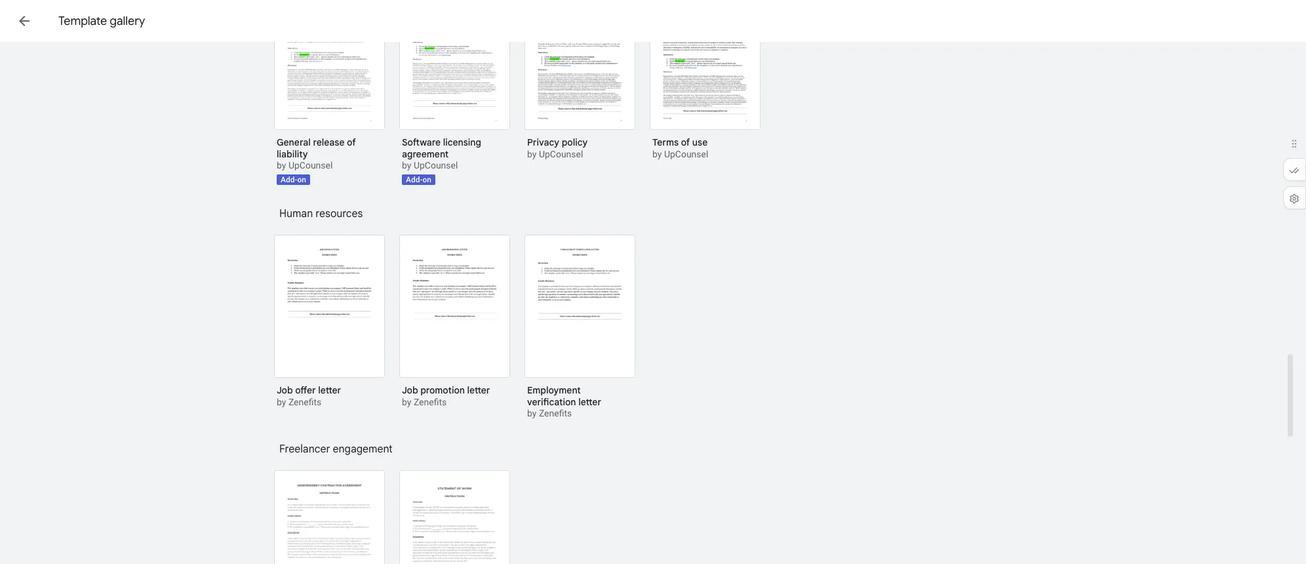 Task type: describe. For each thing, give the bounding box(es) containing it.
terms of use option
[[650, 0, 761, 161]]

by inside general release of liability by upcounsel add-on
[[277, 160, 286, 171]]

by for of
[[653, 149, 662, 159]]

by for licensing
[[402, 160, 412, 171]]

on inside the software licensing agreement by upcounsel add-on
[[423, 175, 432, 184]]

general release of liability option
[[274, 0, 385, 185]]

template gallery
[[58, 14, 145, 28]]

zenefits link for offer
[[289, 397, 322, 407]]

human
[[279, 207, 313, 220]]

by for promotion
[[402, 397, 412, 407]]

choose template dialog dialog
[[0, 0, 1307, 564]]

resources
[[316, 207, 363, 220]]

software licensing agreement by upcounsel add-on
[[402, 136, 481, 184]]

template
[[58, 14, 107, 28]]

freelancer engagement
[[279, 443, 393, 456]]

upcounsel link for privacy policy
[[539, 149, 583, 159]]

liability
[[277, 148, 308, 160]]

software
[[402, 136, 441, 148]]

letter for employment verification letter
[[579, 396, 601, 408]]

upcounsel link for general release of liability
[[289, 160, 333, 171]]

upcounsel inside privacy policy by upcounsel
[[539, 149, 583, 159]]

general release of liability by upcounsel add-on
[[277, 136, 356, 184]]

docs
[[73, 12, 105, 30]]

zenefits link for verification
[[539, 408, 572, 418]]

letter for job offer letter
[[318, 384, 341, 396]]

zenefits for verification
[[539, 408, 572, 418]]

zenefits for promotion
[[414, 397, 447, 407]]

human resources
[[279, 207, 363, 220]]

add- inside general release of liability by upcounsel add-on
[[281, 175, 297, 184]]

freelancer engagement list box
[[274, 470, 1028, 564]]

offer
[[295, 384, 316, 396]]



Task type: locate. For each thing, give the bounding box(es) containing it.
release
[[313, 136, 345, 148]]

job inside job offer letter by zenefits
[[277, 384, 293, 396]]

1 of from the left
[[347, 136, 356, 148]]

on down agreement
[[423, 175, 432, 184]]

0 horizontal spatial option
[[274, 470, 385, 564]]

by inside the software licensing agreement by upcounsel add-on
[[402, 160, 412, 171]]

zenefits inside job offer letter by zenefits
[[289, 397, 322, 407]]

upcounsel link down general
[[289, 160, 333, 171]]

zenefits link down "promotion" at the left of the page
[[414, 397, 447, 407]]

on down 'liability'
[[297, 175, 306, 184]]

upcounsel link down 'policy'
[[539, 149, 583, 159]]

job
[[277, 384, 293, 396], [402, 384, 418, 396]]

0 horizontal spatial job
[[277, 384, 293, 396]]

by inside employment verification letter by zenefits
[[527, 408, 537, 418]]

1 horizontal spatial job
[[402, 384, 418, 396]]

zenefits down offer
[[289, 397, 322, 407]]

by for offer
[[277, 397, 286, 407]]

upcounsel inside the software licensing agreement by upcounsel add-on
[[414, 160, 458, 171]]

employment verification letter by zenefits
[[527, 384, 601, 418]]

zenefits down "promotion" at the left of the page
[[414, 397, 447, 407]]

2 add- from the left
[[406, 175, 423, 184]]

privacy
[[527, 136, 560, 148]]

list box
[[274, 0, 1028, 201]]

job offer letter by zenefits
[[277, 384, 341, 407]]

general
[[277, 136, 311, 148]]

job promotion letter by zenefits
[[402, 384, 490, 407]]

add-
[[281, 175, 297, 184], [406, 175, 423, 184]]

licensing
[[443, 136, 481, 148]]

terms of use by upcounsel
[[653, 136, 709, 159]]

zenefits link for promotion
[[414, 397, 447, 407]]

zenefits
[[289, 397, 322, 407], [414, 397, 447, 407], [539, 408, 572, 418]]

2 job from the left
[[402, 384, 418, 396]]

by inside job offer letter by zenefits
[[277, 397, 286, 407]]

upcounsel link inside the "privacy policy" option
[[539, 149, 583, 159]]

promotion
[[421, 384, 465, 396]]

freelancer
[[279, 443, 330, 456]]

docs link
[[42, 8, 105, 37]]

job left offer
[[277, 384, 293, 396]]

upcounsel down "use" on the right top of page
[[664, 149, 709, 159]]

letter inside employment verification letter by zenefits
[[579, 396, 601, 408]]

on
[[297, 175, 306, 184], [423, 175, 432, 184]]

job for job promotion letter
[[402, 384, 418, 396]]

0 horizontal spatial of
[[347, 136, 356, 148]]

1 job from the left
[[277, 384, 293, 396]]

software licensing agreement option
[[399, 0, 510, 185]]

human resources list box
[[274, 235, 1028, 436]]

privacy policy option
[[525, 0, 636, 161]]

2 horizontal spatial zenefits link
[[539, 408, 572, 418]]

zenefits for offer
[[289, 397, 322, 407]]

1 horizontal spatial of
[[681, 136, 690, 148]]

0 horizontal spatial on
[[297, 175, 306, 184]]

letter inside job offer letter by zenefits
[[318, 384, 341, 396]]

1 horizontal spatial zenefits
[[414, 397, 447, 407]]

zenefits link inside employment verification letter option
[[539, 408, 572, 418]]

upcounsel link down software
[[414, 160, 458, 171]]

0 horizontal spatial zenefits link
[[289, 397, 322, 407]]

privacy policy by upcounsel
[[527, 136, 588, 159]]

1 horizontal spatial option
[[399, 470, 510, 564]]

letter right 'verification'
[[579, 396, 601, 408]]

zenefits link
[[289, 397, 322, 407], [414, 397, 447, 407], [539, 408, 572, 418]]

zenefits link down "employment"
[[539, 408, 572, 418]]

option
[[274, 470, 385, 564], [399, 470, 510, 564]]

upcounsel
[[539, 149, 583, 159], [664, 149, 709, 159], [289, 160, 333, 171], [414, 160, 458, 171]]

zenefits inside employment verification letter by zenefits
[[539, 408, 572, 418]]

add- down agreement
[[406, 175, 423, 184]]

of
[[347, 136, 356, 148], [681, 136, 690, 148]]

letter right offer
[[318, 384, 341, 396]]

list box inside choose template dialog dialog
[[274, 0, 1028, 201]]

upcounsel down 'policy'
[[539, 149, 583, 159]]

policy
[[562, 136, 588, 148]]

zenefits link inside job promotion letter option
[[414, 397, 447, 407]]

job inside job promotion letter by zenefits
[[402, 384, 418, 396]]

upcounsel link inside terms of use option
[[664, 149, 709, 159]]

agreement
[[402, 148, 449, 160]]

by inside terms of use by upcounsel
[[653, 149, 662, 159]]

of left "use" on the right top of page
[[681, 136, 690, 148]]

upcounsel down software
[[414, 160, 458, 171]]

add- inside the software licensing agreement by upcounsel add-on
[[406, 175, 423, 184]]

job for job offer letter
[[277, 384, 293, 396]]

upcounsel inside general release of liability by upcounsel add-on
[[289, 160, 333, 171]]

letter right "promotion" at the left of the page
[[467, 384, 490, 396]]

upcounsel link
[[539, 149, 583, 159], [664, 149, 709, 159], [289, 160, 333, 171], [414, 160, 458, 171]]

upcounsel link for software licensing agreement
[[414, 160, 458, 171]]

zenefits link inside job offer letter option
[[289, 397, 322, 407]]

letter for job promotion letter
[[467, 384, 490, 396]]

1 horizontal spatial on
[[423, 175, 432, 184]]

employment
[[527, 384, 581, 396]]

0 horizontal spatial zenefits
[[289, 397, 322, 407]]

0 horizontal spatial letter
[[318, 384, 341, 396]]

terms
[[653, 136, 679, 148]]

job promotion letter option
[[399, 235, 510, 409]]

by inside privacy policy by upcounsel
[[527, 149, 537, 159]]

of right release
[[347, 136, 356, 148]]

letter
[[318, 384, 341, 396], [467, 384, 490, 396], [579, 396, 601, 408]]

by inside job promotion letter by zenefits
[[402, 397, 412, 407]]

by for verification
[[527, 408, 537, 418]]

zenefits inside job promotion letter by zenefits
[[414, 397, 447, 407]]

upcounsel link inside software licensing agreement option
[[414, 160, 458, 171]]

use
[[693, 136, 708, 148]]

upcounsel inside terms of use by upcounsel
[[664, 149, 709, 159]]

1 horizontal spatial add-
[[406, 175, 423, 184]]

upcounsel link down "use" on the right top of page
[[664, 149, 709, 159]]

letter inside job promotion letter by zenefits
[[467, 384, 490, 396]]

zenefits link down offer
[[289, 397, 322, 407]]

upcounsel link for terms of use
[[664, 149, 709, 159]]

upcounsel link inside the general release of liability option
[[289, 160, 333, 171]]

gallery
[[110, 14, 145, 28]]

list box containing general release of liability
[[274, 0, 1028, 201]]

2 horizontal spatial zenefits
[[539, 408, 572, 418]]

2 of from the left
[[681, 136, 690, 148]]

1 add- from the left
[[281, 175, 297, 184]]

of inside general release of liability by upcounsel add-on
[[347, 136, 356, 148]]

by
[[527, 149, 537, 159], [653, 149, 662, 159], [277, 160, 286, 171], [402, 160, 412, 171], [277, 397, 286, 407], [402, 397, 412, 407], [527, 408, 537, 418]]

1 option from the left
[[274, 470, 385, 564]]

upcounsel down general
[[289, 160, 333, 171]]

job offer letter option
[[274, 235, 385, 409]]

on inside general release of liability by upcounsel add-on
[[297, 175, 306, 184]]

engagement
[[333, 443, 393, 456]]

2 on from the left
[[423, 175, 432, 184]]

zenefits down "employment"
[[539, 408, 572, 418]]

employment verification letter option
[[525, 235, 636, 420]]

1 horizontal spatial zenefits link
[[414, 397, 447, 407]]

0 horizontal spatial add-
[[281, 175, 297, 184]]

2 horizontal spatial letter
[[579, 396, 601, 408]]

job left "promotion" at the left of the page
[[402, 384, 418, 396]]

1 on from the left
[[297, 175, 306, 184]]

of inside terms of use by upcounsel
[[681, 136, 690, 148]]

1 horizontal spatial letter
[[467, 384, 490, 396]]

add- down 'liability'
[[281, 175, 297, 184]]

2 option from the left
[[399, 470, 510, 564]]

verification
[[527, 396, 576, 408]]



Task type: vqa. For each thing, say whether or not it's contained in the screenshot.
bottom Slide
no



